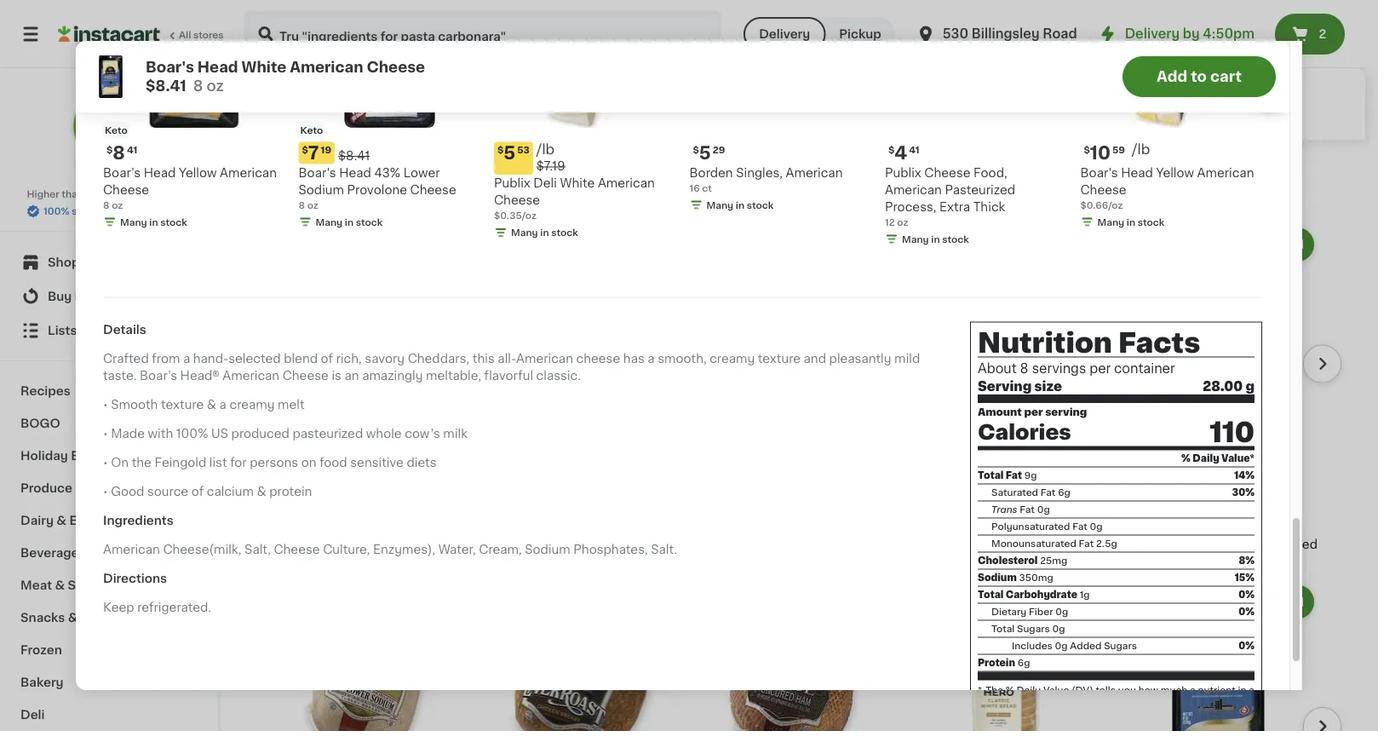 Task type: describe. For each thing, give the bounding box(es) containing it.
cream,
[[479, 544, 522, 556]]

bogo
[[20, 418, 60, 430]]

this
[[473, 353, 495, 365]]

$5.53 per pound original price: $7.19 element
[[494, 142, 676, 175]]

fat for saturated
[[1041, 488, 1056, 497]]

head for boar's head 43% lower sodium provolone cheese 8 oz
[[339, 167, 371, 179]]

dietary fiber 0g
[[992, 607, 1069, 617]]

head for boar's head yellow american cheese 8 oz
[[144, 167, 176, 179]]

$ inside $ 5 53 /lb $7.19 publix deli white american cheese $0.35/oz
[[498, 145, 504, 155]]

delivery button
[[744, 17, 826, 51]]

product group containing 14
[[1119, 224, 1318, 517]]

daily
[[1138, 697, 1161, 706]]

0 horizontal spatial bakery
[[20, 677, 64, 689]]

nsored
[[1277, 538, 1318, 550]]

$10.59 per pound element
[[1081, 142, 1263, 164]]

1 vertical spatial per
[[1025, 407, 1044, 417]]

facts
[[1119, 330, 1201, 357]]

nutrition facts about 8 servings per container
[[978, 330, 1201, 375]]

head for boar's head 44% lower sodium provolone cheese $0.83/oz
[[310, 455, 342, 467]]

fat up monounsaturated
[[1073, 522, 1088, 532]]

keto for boar's head yellow american cheese
[[105, 126, 128, 135]]

saturated
[[992, 488, 1039, 497]]

persons
[[250, 457, 298, 469]]

for inside the * the % daily value (dv) tells you how much a nutrient in a serving of food contributes to a daily diet. 2,000 calories a day is used for general nutrition advice.
[[1090, 708, 1104, 717]]

& for candy
[[68, 612, 78, 624]]

read
[[633, 114, 665, 126]]

beverages link
[[10, 537, 207, 569]]

1 vertical spatial texture
[[161, 399, 204, 411]]

0 horizontal spatial for
[[230, 457, 247, 469]]

in for provolone
[[345, 218, 354, 227]]

food inside the * the % daily value (dv) tells you how much a nutrient in a serving of food contributes to a daily diet. 2,000 calories a day is used for general nutrition advice.
[[1036, 697, 1058, 706]]

sliced
[[1023, 455, 1060, 467]]

cholesterol 25mg
[[978, 556, 1068, 566]]

higher than in-store item prices link
[[27, 187, 190, 201]]

0 vertical spatial food
[[320, 457, 347, 469]]

a up us
[[220, 399, 227, 411]]

higher
[[27, 190, 59, 199]]

lb
[[406, 106, 420, 121]]

turkey breast water contains less than 1.5% of salt,sugar, sodium phosphate,dextrose, coated with: dextrose sea salt honey solids (refinery syrup honey) paprika,spices onion 2% or less of natural flavors, extractives of paprika and turmeric.
[[633, 46, 961, 126]]

and
[[804, 353, 827, 365]]

many in stock for deli
[[511, 228, 579, 238]]

$2.87 element
[[907, 430, 1106, 452]]

44%
[[345, 455, 371, 467]]

& for eggs
[[57, 515, 66, 527]]

yellow for boar's head yellow american cheese $0.66/oz
[[1157, 167, 1195, 179]]

stock down boar's head yellow american cheese $0.66/oz
[[1138, 218, 1165, 227]]

& up us
[[207, 399, 216, 411]]

cheese right salt,
[[274, 544, 320, 556]]

0 horizontal spatial of
[[702, 114, 717, 126]]

provolone for 44%
[[269, 472, 329, 484]]

protein 6g
[[978, 659, 1031, 668]]

sensitive
[[350, 457, 404, 469]]

many down ct
[[707, 201, 734, 210]]

creamy inside crafted from a hand-selected blend of rich, savory cheddars, this all-american cheese has a smooth, creamy texture and pleasantly mild taste. boar's head® american cheese is an amazingly meltable, flavorful classic.
[[710, 353, 755, 365]]

boar's for boar's head 43% lower sodium provolone cheese 8 oz
[[299, 167, 336, 179]]

2.5g
[[1097, 539, 1118, 549]]

protein
[[978, 659, 1016, 668]]

$ 4 41
[[889, 144, 920, 162]]

0g for fat
[[1038, 505, 1051, 515]]

amazingly
[[362, 370, 423, 382]]

again
[[86, 291, 120, 303]]

0 vertical spatial less
[[813, 46, 841, 58]]

snacks
[[20, 612, 65, 624]]

flavorful
[[485, 370, 534, 382]]

of inside crafted from a hand-selected blend of rich, savory cheddars, this all-american cheese has a smooth, creamy texture and pleasantly mild taste. boar's head® american cheese is an amazingly meltable, flavorful classic.
[[321, 353, 333, 365]]

seafood
[[68, 579, 119, 591]]

cheese
[[577, 353, 621, 365]]

/lb inside $10.59 per pound element
[[1133, 143, 1151, 157]]

details
[[103, 324, 146, 336]]

white inside $ 5 53 /lb $7.19 publix deli white american cheese $0.35/oz
[[560, 178, 595, 189]]

in for process,
[[932, 235, 940, 244]]

add to cart
[[1157, 69, 1242, 84]]

$ for 10
[[1084, 145, 1091, 155]]

water
[[718, 46, 753, 58]]

0% for dietary fiber
[[1239, 607, 1255, 617]]

a up '2,000'
[[1191, 686, 1196, 695]]

oz inside publix cheese food, american pasteurized process, extra thick 12 oz
[[898, 218, 909, 227]]

pleasantly
[[830, 353, 892, 365]]

many in stock down 'borden singles, american 16 ct'
[[707, 201, 774, 210]]

stock down 'borden singles, american 16 ct'
[[747, 201, 774, 210]]

fat for total
[[1006, 471, 1023, 480]]

boar's for boar's head 44% lower sodium provolone cheese $0.83/oz
[[269, 455, 307, 467]]

$15.99 /lb 0.61 lb
[[291, 106, 420, 121]]

100% inside 100% satisfaction guarantee button
[[44, 207, 69, 216]]

bagels
[[1063, 455, 1104, 467]]

or
[[782, 97, 797, 109]]

12
[[885, 218, 895, 227]]

item carousel region containing 13
[[269, 217, 1342, 527]]

110
[[1211, 419, 1255, 446]]

greenwise lean ground beef
[[1119, 455, 1297, 467]]

a right the has
[[648, 353, 655, 365]]

deli inside $ 5 53 /lb $7.19 publix deli white american cheese $0.35/oz
[[534, 178, 557, 189]]

than
[[844, 46, 873, 58]]

lower for 44%
[[374, 455, 411, 467]]

publix inside $ 5 53 /lb $7.19 publix deli white american cheese $0.35/oz
[[494, 178, 531, 189]]

a down you on the bottom right
[[1130, 697, 1136, 706]]

cheese inside publix cheese food, american pasteurized process, extra thick 12 oz
[[925, 167, 971, 179]]

total for saturated fat 6g
[[978, 471, 1004, 480]]

30%
[[1233, 488, 1255, 497]]

fat for trans
[[1020, 505, 1035, 515]]

general
[[1106, 708, 1142, 717]]

g
[[1246, 380, 1255, 393]]

a right 'nutrient'
[[1249, 686, 1255, 695]]

contributes
[[1060, 697, 1116, 706]]

publix bakery plain sliced bagels
[[907, 455, 1104, 467]]

100% satisfaction guarantee button
[[27, 201, 191, 218]]

salt,sugar,
[[633, 63, 695, 75]]

water,
[[439, 544, 476, 556]]

day
[[1034, 708, 1052, 717]]

each
[[1171, 431, 1205, 445]]

delivery for delivery
[[759, 28, 811, 40]]

many in stock for cheese
[[316, 218, 383, 227]]

in down 'borden singles, american 16 ct'
[[736, 201, 745, 210]]

$7.19
[[537, 161, 566, 172]]

1 vertical spatial of
[[831, 97, 846, 109]]

add button for the item carousel region containing add
[[1247, 587, 1313, 617]]

sodium right cream,
[[525, 544, 571, 556]]

trans
[[992, 505, 1018, 515]]

9g
[[1025, 471, 1038, 480]]

ct
[[702, 184, 712, 193]]

syrup
[[878, 80, 914, 92]]

bought
[[328, 178, 398, 196]]

2 vertical spatial total
[[992, 624, 1015, 634]]

of inside the * the % daily value (dv) tells you how much a nutrient in a serving of food contributes to a daily diet. 2,000 calories a day is used for general nutrition advice.
[[1024, 697, 1033, 706]]

0g left added
[[1056, 641, 1068, 651]]

$0.66/oz
[[1081, 201, 1124, 210]]

diets
[[407, 457, 437, 469]]

publix bakery plain sliced bagels button
[[907, 224, 1106, 483]]

1 horizontal spatial sugars
[[1105, 641, 1138, 651]]

0 vertical spatial 6g
[[1059, 488, 1071, 497]]

(dv)
[[1072, 686, 1094, 695]]

provolone for 43%
[[347, 184, 407, 196]]

15%
[[1235, 573, 1255, 583]]

many for extra
[[902, 235, 929, 244]]

for
[[338, 535, 369, 553]]

savory
[[365, 353, 405, 365]]

turkey
[[633, 46, 673, 58]]

directions
[[103, 573, 167, 585]]

many for oz
[[120, 218, 147, 227]]

bakery link
[[10, 666, 207, 699]]

& left "$0.83/oz"
[[257, 486, 266, 498]]

has
[[624, 353, 645, 365]]

many in stock for extra
[[902, 235, 970, 244]]

$14.06 each (estimated) element
[[1119, 430, 1318, 452]]

good
[[111, 486, 144, 498]]

lower for 43%
[[404, 167, 440, 179]]

100% satisfaction guarantee
[[44, 207, 181, 216]]

often bought with
[[269, 178, 446, 196]]

sodium down cholesterol
[[978, 573, 1017, 583]]

delivery by 4:50pm link
[[1098, 24, 1255, 44]]

many in stock for oz
[[120, 218, 187, 227]]

phosphates,
[[574, 544, 648, 556]]

a right from at top left
[[183, 353, 190, 365]]

$ inside $ 13 29 /lb
[[273, 433, 279, 442]]

picked
[[269, 535, 334, 553]]

to inside button
[[1192, 69, 1208, 84]]

350mg
[[1020, 573, 1054, 583]]

deli inside "link"
[[20, 709, 45, 721]]

american inside 'borden singles, american 16 ct'
[[786, 167, 843, 179]]

* the % daily value (dv) tells you how much a nutrient in a serving of food contributes to a daily diet. 2,000 calories a day is used for general nutrition advice.
[[978, 686, 1255, 717]]

2
[[1320, 28, 1327, 40]]

yellow for boar's head yellow american cheese 8 oz
[[179, 167, 217, 179]]

the
[[986, 686, 1004, 695]]

$7.19 original price: $8.41 element
[[299, 142, 481, 164]]

oz inside boar's head 43% lower sodium provolone cheese 8 oz
[[307, 201, 319, 210]]

boar's for boar's head yellow american cheese $0.66/oz
[[1081, 167, 1119, 179]]

cheddars,
[[408, 353, 470, 365]]

meltable,
[[426, 370, 482, 382]]

$8.41 inside boar's head white american cheese $8.41 8 oz
[[146, 79, 186, 93]]

0g up 2.5g
[[1090, 522, 1103, 532]]

0 vertical spatial daily
[[1193, 454, 1220, 463]]

in inside the * the % daily value (dv) tells you how much a nutrient in a serving of food contributes to a daily diet. 2,000 calories a day is used for general nutrition advice.
[[1239, 686, 1247, 695]]

product group containing publix bakery plain sliced bagels
[[907, 224, 1106, 483]]

singles,
[[736, 167, 783, 179]]

is inside the * the % daily value (dv) tells you how much a nutrient in a serving of food contributes to a daily diet. 2,000 calories a day is used for general nutrition advice.
[[1054, 708, 1062, 717]]

thick
[[974, 201, 1006, 213]]

0% for includes 0g added sugars
[[1239, 641, 1255, 651]]

publix for publix
[[90, 170, 128, 182]]

• for • good source of calcium & protein
[[103, 486, 108, 498]]

/lb inside $ 13 29 /lb
[[320, 431, 338, 444]]

lists link
[[10, 314, 207, 348]]

0 vertical spatial of
[[906, 46, 921, 58]]

breast
[[676, 46, 715, 58]]

milk
[[443, 428, 468, 440]]



Task type: vqa. For each thing, say whether or not it's contained in the screenshot.
• associated with • Smooth texture & a creamy melt
yes



Task type: locate. For each thing, give the bounding box(es) containing it.
publix inside publix cheese food, american pasteurized process, extra thick 12 oz
[[885, 167, 922, 179]]

boar's for boar's head white american cheese $8.41 8 oz
[[146, 60, 194, 75]]

stock for extra
[[943, 235, 970, 244]]

is inside crafted from a hand-selected blend of rich, savory cheddars, this all-american cheese has a smooth, creamy texture and pleasantly mild taste. boar's head® american cheese is an amazingly meltable, flavorful classic.
[[332, 370, 342, 382]]

41 up item
[[127, 145, 137, 155]]

in for $0.66/oz
[[1127, 218, 1136, 227]]

shop
[[48, 257, 80, 268]]

honey)
[[917, 80, 961, 92]]

8 down all stores
[[193, 79, 203, 93]]

lean
[[1189, 455, 1218, 467]]

2 keto from the left
[[300, 126, 323, 135]]

2 yellow from the left
[[1157, 167, 1195, 179]]

$ up borden
[[693, 145, 700, 155]]

$ for 5
[[693, 145, 700, 155]]

dairy & eggs link
[[10, 504, 207, 537]]

0 vertical spatial ingredients
[[633, 29, 703, 41]]

protein
[[269, 486, 312, 498]]

1 vertical spatial serving
[[986, 697, 1021, 706]]

0 horizontal spatial 5
[[504, 144, 516, 162]]

pasteurized
[[293, 428, 363, 440]]

prices
[[150, 190, 180, 199]]

greenwise
[[1119, 455, 1186, 467]]

41 for 4
[[910, 145, 920, 155]]

stock down boar's head 43% lower sodium provolone cheese 8 oz
[[356, 218, 383, 227]]

boar's down the $ 8 41
[[103, 167, 141, 179]]

41 for 8
[[127, 145, 137, 155]]

in down $ 5 53 /lb $7.19 publix deli white american cheese $0.35/oz in the top of the page
[[541, 228, 549, 238]]

many in stock down $0.35/oz
[[511, 228, 579, 238]]

head inside boar's head white american cheese $8.41 8 oz
[[198, 60, 238, 75]]

salt,
[[245, 544, 271, 556]]

• for • made with 100% us produced pasteurized whole cow's milk
[[103, 428, 108, 440]]

& left candy
[[68, 612, 78, 624]]

$ inside $ 5 29
[[693, 145, 700, 155]]

8 down often
[[299, 201, 305, 210]]

buy it again
[[48, 291, 120, 303]]

texture left and
[[758, 353, 801, 365]]

1 vertical spatial %
[[1006, 686, 1015, 695]]

keto for boar's head 43% lower sodium provolone cheese
[[300, 126, 323, 135]]

cheese up "0.61"
[[367, 60, 425, 75]]

monounsaturated
[[992, 539, 1077, 549]]

calories
[[978, 422, 1072, 443]]

boar's inside boar's head white american cheese $8.41 8 oz
[[146, 60, 194, 75]]

0g for fiber
[[1056, 607, 1069, 617]]

stores
[[193, 30, 224, 40]]

1 vertical spatial daily
[[1017, 686, 1041, 695]]

• for • smooth texture & a creamy melt
[[103, 399, 108, 411]]

0 horizontal spatial serving
[[986, 697, 1021, 706]]

1 vertical spatial bakery
[[20, 677, 64, 689]]

many down $0.66/oz
[[1098, 218, 1125, 227]]

29 right 13
[[301, 433, 313, 442]]

1 horizontal spatial for
[[1090, 708, 1104, 717]]

1 vertical spatial sugars
[[1105, 641, 1138, 651]]

sodium inside boar's head 44% lower sodium provolone cheese $0.83/oz
[[414, 455, 460, 467]]

cheese up 100% satisfaction guarantee
[[103, 184, 149, 196]]

1 vertical spatial for
[[1090, 708, 1104, 717]]

100% left us
[[176, 428, 208, 440]]

total down publix bakery plain sliced bagels
[[978, 471, 1004, 480]]

serving up calories
[[986, 697, 1021, 706]]

in for publix
[[541, 228, 549, 238]]

cheese inside $ 5 53 /lb $7.19 publix deli white american cheese $0.35/oz
[[494, 195, 540, 207]]

0 vertical spatial 29
[[713, 145, 726, 155]]

added
[[1071, 641, 1102, 651]]

boar's inside boar's head yellow american cheese $0.66/oz
[[1081, 167, 1119, 179]]

boar's for boar's head yellow american cheese 8 oz
[[103, 167, 141, 179]]

add inside product group
[[1280, 239, 1305, 251]]

3 0% from the top
[[1239, 641, 1255, 651]]

0 horizontal spatial $8.41
[[146, 79, 186, 93]]

0 vertical spatial to
[[1192, 69, 1208, 84]]

item carousel region containing 8
[[79, 0, 1287, 256]]

• for • on the feingold list for persons on food sensitive diets
[[103, 457, 108, 469]]

cheese
[[367, 60, 425, 75], [925, 167, 971, 179], [103, 184, 149, 196], [410, 184, 457, 196], [1081, 184, 1127, 196], [494, 195, 540, 207], [283, 370, 329, 382], [332, 472, 379, 484], [274, 544, 320, 556]]

1 vertical spatial of
[[191, 486, 204, 498]]

0 vertical spatial deli
[[534, 178, 557, 189]]

% inside the * the % daily value (dv) tells you how much a nutrient in a serving of food contributes to a daily diet. 2,000 calories a day is used for general nutrition advice.
[[1006, 686, 1015, 695]]

a left day at the bottom right
[[1026, 708, 1032, 717]]

snacks & candy
[[20, 612, 121, 624]]

in for 8
[[149, 218, 158, 227]]

1 yellow from the left
[[179, 167, 217, 179]]

2 horizontal spatial of
[[1024, 697, 1033, 706]]

cheese inside boar's head yellow american cheese 8 oz
[[103, 184, 149, 196]]

8 down "higher than in-store item prices"
[[103, 201, 110, 210]]

0 horizontal spatial 41
[[127, 145, 137, 155]]

enzymes),
[[373, 544, 436, 556]]

boar's inside boar's head 44% lower sodium provolone cheese $0.83/oz
[[269, 455, 307, 467]]

% daily value*
[[1182, 454, 1255, 463]]

cheese inside boar's head white american cheese $8.41 8 oz
[[367, 60, 425, 75]]

2 5 from the left
[[700, 144, 711, 162]]

all-
[[498, 353, 517, 365]]

1 horizontal spatial 41
[[910, 145, 920, 155]]

natural
[[849, 97, 893, 109]]

read more
[[633, 114, 699, 126]]

oz
[[207, 79, 224, 93], [112, 201, 123, 210], [307, 201, 319, 210], [898, 218, 909, 227]]

texture down head®
[[161, 399, 204, 411]]

per up calories
[[1025, 407, 1044, 417]]

head down the stores
[[198, 60, 238, 75]]

0 horizontal spatial per
[[1025, 407, 1044, 417]]

onion
[[722, 97, 758, 109]]

1 • from the top
[[103, 399, 108, 411]]

1 horizontal spatial of
[[831, 97, 846, 109]]

amount
[[978, 407, 1023, 417]]

value*
[[1222, 454, 1255, 463]]

1 keto from the left
[[105, 126, 128, 135]]

publix down $ 4 41
[[885, 167, 922, 179]]

1 horizontal spatial 100%
[[176, 428, 208, 440]]

with:
[[921, 63, 951, 75]]

many in stock down $0.66/oz
[[1098, 218, 1165, 227]]

$ inside the $ 8 41
[[107, 145, 113, 155]]

publix up $0.35/oz
[[494, 178, 531, 189]]

delivery by 4:50pm
[[1125, 28, 1255, 40]]

boar's down from at top left
[[140, 370, 177, 382]]

per right servings
[[1090, 363, 1111, 375]]

4 • from the top
[[103, 486, 108, 498]]

instacart logo image
[[58, 24, 160, 44]]

0 vertical spatial 100%
[[44, 207, 69, 216]]

borden
[[690, 167, 733, 179]]

/lb inside $ 5 53 /lb $7.19 publix deli white american cheese $0.35/oz
[[537, 143, 555, 157]]

0 horizontal spatial is
[[332, 370, 342, 382]]

white inside boar's head white american cheese $8.41 8 oz
[[242, 60, 287, 75]]

1 vertical spatial to
[[1118, 697, 1128, 706]]

1 horizontal spatial $8.41
[[338, 150, 370, 162]]

0g down saturated fat 6g
[[1038, 505, 1051, 515]]

boar's inside boar's head yellow american cheese 8 oz
[[103, 167, 141, 179]]

1 vertical spatial less
[[800, 97, 828, 109]]

& left eggs
[[57, 515, 66, 527]]

boar's down all
[[146, 60, 194, 75]]

yellow
[[179, 167, 217, 179], [1157, 167, 1195, 179]]

delivery
[[1125, 28, 1180, 40], [759, 28, 811, 40]]

stock down $ 5 53 /lb $7.19 publix deli white american cheese $0.35/oz in the top of the page
[[552, 228, 579, 238]]

0 vertical spatial sugars
[[1017, 624, 1051, 634]]

sodium down cow's
[[414, 455, 460, 467]]

1 horizontal spatial deli
[[534, 178, 557, 189]]

1.5%
[[876, 46, 903, 58]]

29 inside $ 13 29 /lb
[[301, 433, 313, 442]]

8 inside boar's head yellow american cheese 8 oz
[[103, 201, 110, 210]]

to inside the * the % daily value (dv) tells you how much a nutrient in a serving of food contributes to a daily diet. 2,000 calories a day is used for general nutrition advice.
[[1118, 697, 1128, 706]]

publix logo image
[[71, 89, 146, 164]]

is
[[332, 370, 342, 382], [1054, 708, 1062, 717]]

creamy
[[710, 353, 755, 365], [230, 399, 275, 411]]

0 vertical spatial is
[[332, 370, 342, 382]]

$ inside $ 4 41
[[889, 145, 895, 155]]

2 horizontal spatial of
[[906, 46, 921, 58]]

0 vertical spatial total
[[978, 471, 1004, 480]]

turmeric.
[[794, 114, 850, 126]]

$13.29 per pound element
[[269, 430, 468, 452]]

head left 43%
[[339, 167, 371, 179]]

0 vertical spatial texture
[[758, 353, 801, 365]]

0 horizontal spatial food
[[320, 457, 347, 469]]

2 • from the top
[[103, 428, 108, 440]]

0 horizontal spatial yellow
[[179, 167, 217, 179]]

0 vertical spatial $8.41
[[146, 79, 186, 93]]

0 horizontal spatial texture
[[161, 399, 204, 411]]

$ left 59
[[1084, 145, 1091, 155]]

to
[[1192, 69, 1208, 84], [1118, 697, 1128, 706]]

boar's inside crafted from a hand-selected blend of rich, savory cheddars, this all-american cheese has a smooth, creamy texture and pleasantly mild taste. boar's head® american cheese is an amazingly meltable, flavorful classic.
[[140, 370, 177, 382]]

0 horizontal spatial delivery
[[759, 28, 811, 40]]

0g for sugars
[[1053, 624, 1066, 634]]

$ for 7
[[302, 145, 308, 155]]

1 vertical spatial total
[[978, 590, 1004, 600]]

0 vertical spatial white
[[242, 60, 287, 75]]

$ left 19 at the top left
[[302, 145, 308, 155]]

0 horizontal spatial provolone
[[269, 472, 329, 484]]

% right the
[[1006, 686, 1015, 695]]

provolone inside boar's head 44% lower sodium provolone cheese $0.83/oz
[[269, 472, 329, 484]]

holiday
[[20, 450, 68, 462]]

keto up the $ 8 41
[[105, 126, 128, 135]]

cow's
[[405, 428, 440, 440]]

many down process, on the top of the page
[[902, 235, 929, 244]]

1 horizontal spatial serving
[[1046, 407, 1088, 417]]

0 vertical spatial creamy
[[710, 353, 755, 365]]

oz inside boar's head yellow american cheese 8 oz
[[112, 201, 123, 210]]

an
[[345, 370, 359, 382]]

food,
[[974, 167, 1008, 179]]

delivery inside button
[[759, 28, 811, 40]]

melt
[[278, 399, 305, 411]]

ingredients inside button
[[633, 29, 703, 41]]

stock for cheese
[[356, 218, 383, 227]]

cheese inside boar's head 44% lower sodium provolone cheese $0.83/oz
[[332, 472, 379, 484]]

1 vertical spatial lower
[[374, 455, 411, 467]]

bakery inside button
[[946, 455, 988, 467]]

lower down whole
[[374, 455, 411, 467]]

$ down natural
[[889, 145, 895, 155]]

1 vertical spatial 100%
[[176, 428, 208, 440]]

1 horizontal spatial white
[[560, 178, 595, 189]]

1 horizontal spatial creamy
[[710, 353, 755, 365]]

0 vertical spatial per
[[1090, 363, 1111, 375]]

2 41 from the left
[[910, 145, 920, 155]]

cheese down 44%
[[332, 472, 379, 484]]

8 up store
[[113, 144, 125, 162]]

total for dietary fiber 0g
[[978, 590, 1004, 600]]

5 for $ 5 29
[[700, 144, 711, 162]]

total down dietary on the right bottom
[[992, 624, 1015, 634]]

provolone inside boar's head 43% lower sodium provolone cheese 8 oz
[[347, 184, 407, 196]]

boar's down 10
[[1081, 167, 1119, 179]]

• left on
[[103, 457, 108, 469]]

stock for deli
[[552, 228, 579, 238]]

head for boar's head white american cheese $8.41 8 oz
[[198, 60, 238, 75]]

41 inside the $ 8 41
[[127, 145, 137, 155]]

per inside nutrition facts about 8 servings per container
[[1090, 363, 1111, 375]]

cheese inside boar's head yellow american cheese $0.66/oz
[[1081, 184, 1127, 196]]

0 vertical spatial serving
[[1046, 407, 1088, 417]]

1 vertical spatial 29
[[301, 433, 313, 442]]

0 vertical spatial 0%
[[1239, 590, 1255, 600]]

boar's down $ 7 19
[[299, 167, 336, 179]]

head down pasteurized
[[310, 455, 342, 467]]

delivery left "by"
[[1125, 28, 1180, 40]]

boar's head yellow american cheese 8 oz
[[103, 167, 277, 210]]

1 vertical spatial food
[[1036, 697, 1058, 706]]

american inside $ 5 53 /lb $7.19 publix deli white american cheese $0.35/oz
[[598, 178, 655, 189]]

american cheese(milk, salt, cheese culture, enzymes), water, cream, sodium phosphates, salt.
[[103, 544, 678, 556]]

0 vertical spatial for
[[230, 457, 247, 469]]

& for seafood
[[55, 579, 65, 591]]

$ for 8
[[107, 145, 113, 155]]

6g down includes
[[1018, 659, 1031, 668]]

meat
[[20, 579, 52, 591]]

many in stock down guarantee
[[120, 218, 187, 227]]

many in stock down extra
[[902, 235, 970, 244]]

of
[[321, 353, 333, 365], [191, 486, 204, 498], [1024, 697, 1033, 706]]

• on the feingold list for persons on food sensitive diets
[[103, 457, 437, 469]]

pickup
[[840, 28, 882, 40]]

fat left 2.5g
[[1079, 539, 1094, 549]]

$8.41 down all
[[146, 79, 186, 93]]

1 vertical spatial ingredients
[[103, 515, 174, 527]]

publix for publix bakery plain sliced bagels
[[907, 455, 943, 467]]

0 horizontal spatial ingredients
[[103, 515, 174, 527]]

0 vertical spatial bakery
[[946, 455, 988, 467]]

salt
[[716, 80, 739, 92]]

29 for 13
[[301, 433, 313, 442]]

head inside boar's head 43% lower sodium provolone cheese 8 oz
[[339, 167, 371, 179]]

item carousel region
[[79, 0, 1287, 256], [269, 217, 1342, 527], [269, 575, 1342, 731]]

yellow inside boar's head yellow american cheese 8 oz
[[179, 167, 217, 179]]

head for boar's head yellow american cheese $0.66/oz
[[1122, 167, 1154, 179]]

culture,
[[323, 544, 370, 556]]

sodium inside boar's head 43% lower sodium provolone cheese 8 oz
[[299, 184, 344, 196]]

many in stock down often bought with
[[316, 218, 383, 227]]

eggs
[[69, 515, 100, 527]]

14
[[1129, 432, 1150, 450]]

bakery down frozen
[[20, 677, 64, 689]]

product group
[[694, 224, 893, 483], [907, 224, 1106, 483], [1119, 224, 1318, 517], [907, 582, 1106, 731], [1119, 582, 1318, 731]]

0 horizontal spatial 100%
[[44, 207, 69, 216]]

dairy & eggs
[[20, 515, 100, 527]]

for right list at the left bottom of the page
[[230, 457, 247, 469]]

often
[[269, 178, 324, 196]]

1 horizontal spatial provolone
[[347, 184, 407, 196]]

5 inside $ 5 53 /lb $7.19 publix deli white american cheese $0.35/oz
[[504, 144, 516, 162]]

0 horizontal spatial %
[[1006, 686, 1015, 695]]

saturated fat 6g
[[992, 488, 1071, 497]]

29 inside $ 5 29
[[713, 145, 726, 155]]

taste.
[[103, 370, 137, 382]]

2%
[[761, 97, 779, 109]]

stock down extra
[[943, 235, 970, 244]]

in down guarantee
[[149, 218, 158, 227]]

stock for oz
[[160, 218, 187, 227]]

produce link
[[10, 472, 207, 504]]

food
[[320, 457, 347, 469], [1036, 697, 1058, 706]]

$ up persons
[[273, 433, 279, 442]]

0 horizontal spatial white
[[242, 60, 287, 75]]

$ for 4
[[889, 145, 895, 155]]

of right "more"
[[702, 114, 717, 126]]

0 vertical spatial of
[[321, 353, 333, 365]]

american inside boar's head yellow american cheese 8 oz
[[220, 167, 277, 179]]

publix for publix cheese food, american pasteurized process, extra thick 12 oz
[[885, 167, 922, 179]]

0 horizontal spatial 6g
[[1018, 659, 1031, 668]]

• left 'good'
[[103, 486, 108, 498]]

$8.41 inside the item carousel region
[[338, 150, 370, 162]]

0 vertical spatial lower
[[404, 167, 440, 179]]

beef
[[1269, 455, 1297, 467]]

keto down "$15.99"
[[300, 126, 323, 135]]

• left the smooth
[[103, 399, 108, 411]]

0 horizontal spatial keto
[[105, 126, 128, 135]]

1 vertical spatial 6g
[[1018, 659, 1031, 668]]

1 horizontal spatial per
[[1090, 363, 1111, 375]]

with
[[402, 178, 446, 196]]

0.61
[[373, 106, 403, 121]]

boar's inside boar's head 43% lower sodium provolone cheese 8 oz
[[299, 167, 336, 179]]

• smooth texture & a creamy melt
[[103, 399, 305, 411]]

entertaining
[[71, 450, 147, 462]]

fiber
[[1029, 607, 1054, 617]]

road
[[1043, 28, 1078, 40]]

1 vertical spatial creamy
[[230, 399, 275, 411]]

of right source
[[191, 486, 204, 498]]

add to cart button
[[1123, 56, 1277, 97]]

item
[[126, 190, 148, 199]]

publix inside button
[[907, 455, 943, 467]]

sodium down $ 7 19
[[299, 184, 344, 196]]

1 horizontal spatial daily
[[1193, 454, 1220, 463]]

0 horizontal spatial sugars
[[1017, 624, 1051, 634]]

boar's head yellow american cheese $0.66/oz
[[1081, 167, 1255, 210]]

many for deli
[[511, 228, 538, 238]]

daily inside the * the % daily value (dv) tells you how much a nutrient in a serving of food contributes to a daily diet. 2,000 calories a day is used for general nutrition advice.
[[1017, 686, 1041, 695]]

fat up polyunsaturated
[[1020, 505, 1035, 515]]

deli down $7.19
[[534, 178, 557, 189]]

provolone down 43%
[[347, 184, 407, 196]]

8 inside boar's head white american cheese $8.41 8 oz
[[193, 79, 203, 93]]

$ 13 29 /lb
[[273, 431, 338, 450]]

add button for the item carousel region containing 13
[[1247, 229, 1313, 260]]

1 5 from the left
[[504, 144, 516, 162]]

all
[[179, 30, 191, 40]]

yellow inside boar's head yellow american cheese $0.66/oz
[[1157, 167, 1195, 179]]

1 horizontal spatial ingredients
[[633, 29, 703, 41]]

0 horizontal spatial deli
[[20, 709, 45, 721]]

american inside boar's head yellow american cheese $0.66/oz
[[1198, 167, 1255, 179]]

cheese inside boar's head 43% lower sodium provolone cheese 8 oz
[[410, 184, 457, 196]]

0 horizontal spatial creamy
[[230, 399, 275, 411]]

• up entertaining
[[103, 428, 108, 440]]

530 billingsley road button
[[916, 10, 1078, 58]]

head inside boar's head 44% lower sodium provolone cheese $0.83/oz
[[310, 455, 342, 467]]

publix cheese food, american pasteurized process, extra thick 12 oz
[[885, 167, 1016, 227]]

service type group
[[744, 17, 896, 51]]

$ inside $ 10 59
[[1084, 145, 1091, 155]]

yellow down $10.59 per pound element
[[1157, 167, 1195, 179]]

delivery for delivery by 4:50pm
[[1125, 28, 1180, 40]]

41 inside $ 4 41
[[910, 145, 920, 155]]

7
[[308, 144, 319, 162]]

3 • from the top
[[103, 457, 108, 469]]

29 for 5
[[713, 145, 726, 155]]

1 horizontal spatial to
[[1192, 69, 1208, 84]]

8 inside nutrition facts about 8 servings per container
[[1021, 363, 1029, 375]]

serving inside the * the % daily value (dv) tells you how much a nutrient in a serving of food contributes to a daily diet. 2,000 calories a day is used for general nutrition advice.
[[986, 697, 1021, 706]]

american inside publix cheese food, american pasteurized process, extra thick 12 oz
[[885, 184, 942, 196]]

head inside boar's head yellow american cheese $0.66/oz
[[1122, 167, 1154, 179]]

cheese down $7.19 original price: $8.41 element
[[410, 184, 457, 196]]

1 0% from the top
[[1239, 590, 1255, 600]]

10
[[1091, 144, 1111, 162]]

2 0% from the top
[[1239, 607, 1255, 617]]

oz right 12
[[898, 218, 909, 227]]

texture inside crafted from a hand-selected blend of rich, savory cheddars, this all-american cheese has a smooth, creamy texture and pleasantly mild taste. boar's head® american cheese is an amazingly meltable, flavorful classic.
[[758, 353, 801, 365]]

1 41 from the left
[[127, 145, 137, 155]]

buy it again link
[[10, 280, 207, 314]]

$0.35/oz
[[494, 211, 537, 221]]

head inside boar's head yellow american cheese 8 oz
[[144, 167, 176, 179]]

1 vertical spatial provolone
[[269, 472, 329, 484]]

None search field
[[244, 10, 722, 58]]

5 up borden
[[700, 144, 711, 162]]

1 horizontal spatial of
[[321, 353, 333, 365]]

0 horizontal spatial of
[[191, 486, 204, 498]]

tells
[[1096, 686, 1116, 695]]

1 horizontal spatial is
[[1054, 708, 1062, 717]]

1 horizontal spatial texture
[[758, 353, 801, 365]]

1 horizontal spatial delivery
[[1125, 28, 1180, 40]]

1 horizontal spatial food
[[1036, 697, 1058, 706]]

yellow up prices
[[179, 167, 217, 179]]

borden singles, american 16 ct
[[690, 167, 843, 193]]

ingredients up turkey
[[633, 29, 703, 41]]

head up prices
[[144, 167, 176, 179]]

1 vertical spatial white
[[560, 178, 595, 189]]

oz inside boar's head white american cheese $8.41 8 oz
[[207, 79, 224, 93]]

total up dietary on the right bottom
[[978, 590, 1004, 600]]

in down extra
[[932, 235, 940, 244]]

fat down sliced
[[1041, 488, 1056, 497]]

many for cheese
[[316, 218, 343, 227]]

sodium inside 'turkey breast water contains less than 1.5% of salt,sugar, sodium phosphate,dextrose, coated with: dextrose sea salt honey solids (refinery syrup honey) paprika,spices onion 2% or less of natural flavors, extractives of paprika and turmeric.'
[[698, 63, 743, 75]]

0g right fiber
[[1056, 607, 1069, 617]]

1 horizontal spatial 5
[[700, 144, 711, 162]]

american inside boar's head white american cheese $8.41 8 oz
[[290, 60, 363, 75]]

2 vertical spatial 0%
[[1239, 641, 1255, 651]]

1 horizontal spatial 6g
[[1059, 488, 1071, 497]]

texture
[[758, 353, 801, 365], [161, 399, 204, 411]]

container
[[1115, 363, 1176, 375]]

1 vertical spatial deli
[[20, 709, 45, 721]]

cheese inside crafted from a hand-selected blend of rich, savory cheddars, this all-american cheese has a smooth, creamy texture and pleasantly mild taste. boar's head® american cheese is an amazingly meltable, flavorful classic.
[[283, 370, 329, 382]]

dextrose
[[633, 80, 687, 92]]

16
[[690, 184, 700, 193]]

lower inside boar's head 44% lower sodium provolone cheese $0.83/oz
[[374, 455, 411, 467]]

1 horizontal spatial %
[[1182, 454, 1191, 463]]

many down $0.35/oz
[[511, 228, 538, 238]]

lower inside boar's head 43% lower sodium provolone cheese 8 oz
[[404, 167, 440, 179]]

add button inside product group
[[1247, 229, 1313, 260]]

*
[[978, 686, 983, 695]]

0 horizontal spatial daily
[[1017, 686, 1041, 695]]

$ inside $ 7 19
[[302, 145, 308, 155]]

ingredients down 'good'
[[103, 515, 174, 527]]

2 vertical spatial of
[[1024, 697, 1033, 706]]

2 vertical spatial of
[[702, 114, 717, 126]]

1 horizontal spatial yellow
[[1157, 167, 1195, 179]]

boar's down 13
[[269, 455, 307, 467]]

for down contributes
[[1090, 708, 1104, 717]]

8 inside boar's head 43% lower sodium provolone cheese 8 oz
[[299, 201, 305, 210]]

5 for $ 5 53 /lb $7.19 publix deli white american cheese $0.35/oz
[[504, 144, 516, 162]]

cheese up $0.66/oz
[[1081, 184, 1127, 196]]

1 vertical spatial $8.41
[[338, 150, 370, 162]]

item carousel region containing add
[[269, 575, 1342, 731]]



